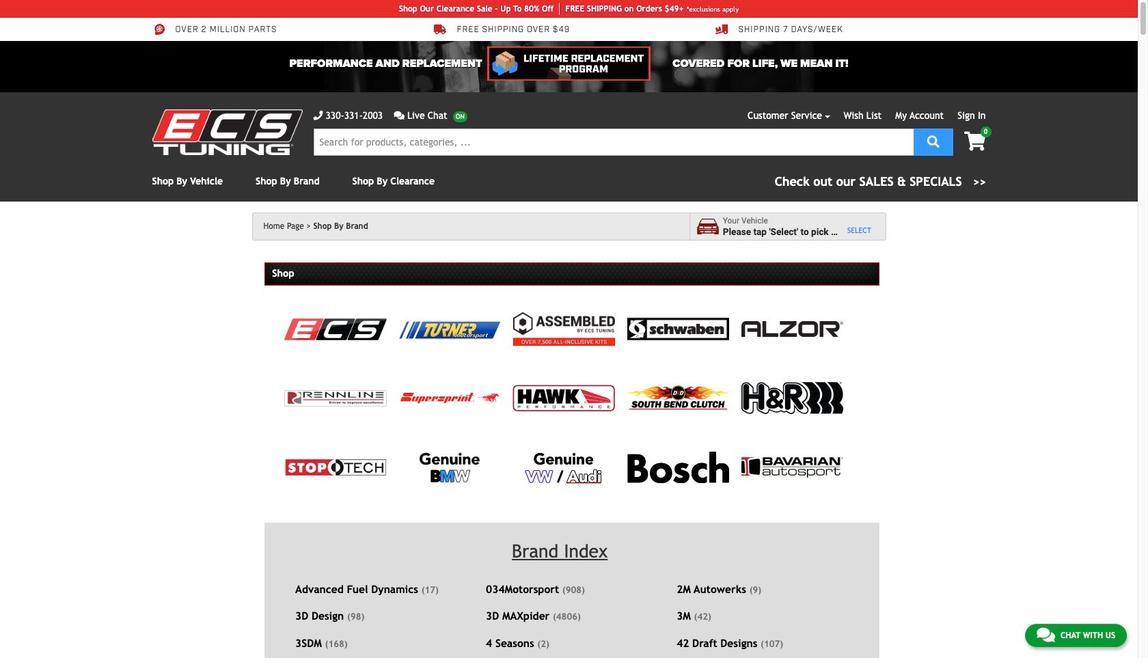 Task type: locate. For each thing, give the bounding box(es) containing it.
1 horizontal spatial comments image
[[1037, 627, 1056, 643]]

hawk logo image
[[513, 385, 615, 412]]

comments image
[[394, 111, 405, 120], [1037, 627, 1056, 643]]

bavarian%20autosport logo image
[[742, 458, 844, 478]]

assembled%20by%20ecs logo image
[[513, 313, 615, 346]]

phone image
[[314, 111, 323, 120]]

alzor logo image
[[742, 321, 844, 337]]

bosch logo image
[[627, 452, 730, 483]]

0 horizontal spatial comments image
[[394, 111, 405, 120]]

stoptech logo image
[[285, 459, 387, 477]]

search image
[[928, 135, 940, 147]]

0 vertical spatial comments image
[[394, 111, 405, 120]]

genuine%20bmw logo image
[[418, 451, 482, 484]]



Task type: vqa. For each thing, say whether or not it's contained in the screenshot.
the bottommost and
no



Task type: describe. For each thing, give the bounding box(es) containing it.
schwaben logo image
[[627, 317, 730, 341]]

Search text field
[[314, 129, 914, 156]]

genuine%20volkswagen%20audi logo image
[[524, 451, 605, 484]]

rennline logo image
[[285, 390, 387, 407]]

h%26r logo image
[[742, 382, 844, 415]]

supersprint logo image
[[399, 391, 501, 406]]

lifetime replacement program banner image
[[488, 46, 651, 81]]

turner%20motorsport logo image
[[399, 319, 501, 340]]

1 vertical spatial comments image
[[1037, 627, 1056, 643]]

ecs tuning image
[[152, 109, 303, 155]]

ecs logo image
[[285, 318, 387, 340]]

south%20bend%20clutch logo image
[[627, 386, 730, 411]]

shopping cart image
[[965, 132, 986, 151]]



